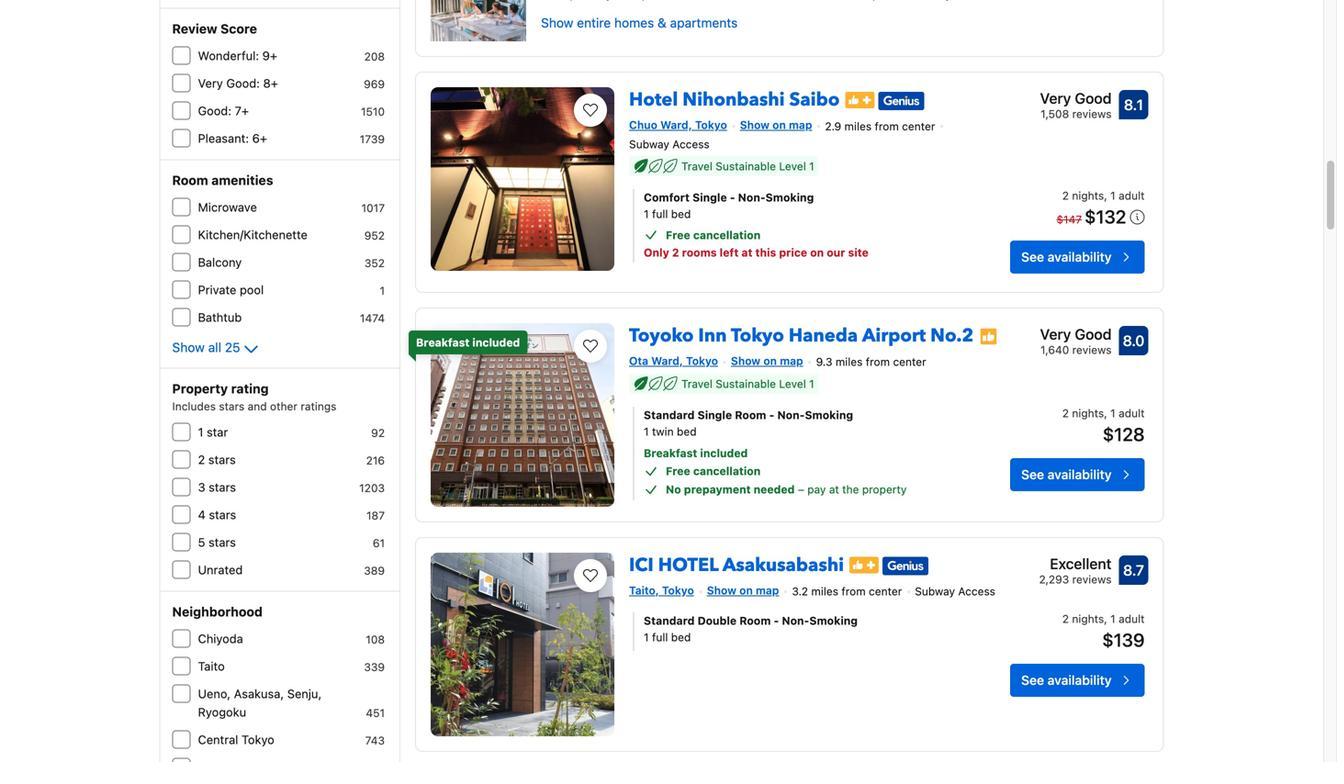 Task type: locate. For each thing, give the bounding box(es) containing it.
,
[[1104, 189, 1108, 202], [1104, 407, 1108, 420], [1104, 613, 1108, 626]]

very for hotel nihonbashi saibo
[[1040, 90, 1071, 107]]

0 vertical spatial subway
[[629, 138, 670, 151]]

adult for ici hotel asakusabashi
[[1119, 613, 1145, 626]]

1 vertical spatial ward,
[[652, 354, 683, 367]]

this property is part of our preferred plus program. it's committed to providing outstanding service and excellent value. it'll pay us a higher commission if you make a booking. image
[[845, 92, 875, 108], [850, 557, 879, 574], [850, 557, 879, 574]]

all
[[208, 340, 221, 355]]

pleasant:
[[198, 131, 249, 145]]

smoking inside standard double room - non-smoking 1 full bed
[[810, 615, 858, 628]]

nights inside the 2 nights , 1 adult $128
[[1072, 407, 1104, 420]]

2 vertical spatial show on map
[[707, 584, 779, 597]]

see availability down $147
[[1022, 249, 1112, 264]]

good left 8.1
[[1075, 90, 1112, 107]]

1 horizontal spatial included
[[700, 447, 748, 460]]

1 reviews from the top
[[1073, 108, 1112, 120]]

room up the 1 twin bed breakfast included
[[735, 409, 767, 422]]

senju,
[[287, 687, 322, 701]]

1 vertical spatial availability
[[1048, 467, 1112, 482]]

availability down $147
[[1048, 249, 1112, 264]]

good: 7+
[[198, 104, 249, 118]]

price
[[779, 246, 808, 259]]

2 vertical spatial adult
[[1119, 613, 1145, 626]]

2 vertical spatial availability
[[1048, 673, 1112, 688]]

from inside the "2.9 miles from center subway access"
[[875, 120, 899, 133]]

1 vertical spatial travel
[[682, 378, 713, 391]]

1 vertical spatial included
[[700, 447, 748, 460]]

no prepayment needed – pay at the property
[[666, 483, 907, 496]]

see availability
[[1022, 249, 1112, 264], [1022, 467, 1112, 482], [1022, 673, 1112, 688]]

subway down the chuo
[[629, 138, 670, 151]]

no.2
[[931, 323, 974, 348]]

0 vertical spatial level
[[779, 160, 806, 173]]

scored 8.1 element
[[1119, 90, 1149, 120]]

center down airport in the top right of the page
[[893, 356, 927, 369]]

room up 'microwave'
[[172, 173, 208, 188]]

map down toyoko inn tokyo haneda airport no.2
[[780, 354, 803, 367]]

1 vertical spatial adult
[[1119, 407, 1145, 420]]

ici
[[629, 553, 654, 578]]

2 adult from the top
[[1119, 407, 1145, 420]]

see availability link down $147
[[1011, 241, 1145, 274]]

1 vertical spatial -
[[769, 409, 775, 422]]

2 sustainable from the top
[[716, 378, 776, 391]]

non- for single
[[778, 409, 805, 422]]

on left our
[[810, 246, 824, 259]]

3 , from the top
[[1104, 613, 1108, 626]]

airport
[[862, 323, 926, 348]]

2 inside 2 nights , 1 adult $139
[[1063, 613, 1069, 626]]

0 vertical spatial map
[[789, 119, 812, 132]]

center for ici hotel asakusabashi
[[869, 585, 902, 598]]

- up left
[[730, 191, 735, 204]]

adult up $132
[[1119, 189, 1145, 202]]

1 vertical spatial see availability link
[[1011, 459, 1145, 492]]

non- up no prepayment needed – pay at the property
[[778, 409, 805, 422]]

show on map
[[740, 119, 812, 132], [731, 354, 803, 367], [707, 584, 779, 597]]

room inside standard double room - non-smoking 1 full bed
[[740, 615, 771, 628]]

1 vertical spatial see availability
[[1022, 467, 1112, 482]]

8.7
[[1124, 562, 1144, 579]]

2 vertical spatial nights
[[1072, 613, 1104, 626]]

breakfast inside the 1 twin bed breakfast included
[[644, 447, 698, 460]]

kitchen/kitchenette
[[198, 228, 308, 242]]

this property is part of our preferred partner program. it's committed to providing excellent service and good value. it'll pay us a higher commission if you make a booking. image
[[979, 327, 998, 346]]

1 up comfort single - non-smoking link
[[809, 160, 815, 173]]

2 vertical spatial bed
[[671, 631, 691, 644]]

2 vertical spatial see
[[1022, 673, 1045, 688]]

on down hotel nihonbashi saibo
[[773, 119, 786, 132]]

2 see availability from the top
[[1022, 467, 1112, 482]]

this
[[756, 246, 777, 259]]

single for nihonbashi
[[693, 191, 727, 204]]

1 see from the top
[[1022, 249, 1045, 264]]

bed down taito, tokyo
[[671, 631, 691, 644]]

stars right '3'
[[209, 480, 236, 494]]

miles right 2.9
[[845, 120, 872, 133]]

map for tokyo
[[780, 354, 803, 367]]

good for toyoko inn tokyo haneda airport no.2
[[1075, 325, 1112, 343]]

0 vertical spatial free
[[666, 229, 691, 241]]

level for tokyo
[[779, 378, 806, 391]]

level up the standard single room - non-smoking link
[[779, 378, 806, 391]]

cancellation up prepayment
[[693, 465, 761, 478]]

2 travel sustainable level 1 from the top
[[682, 378, 815, 391]]

1 vertical spatial cancellation
[[693, 465, 761, 478]]

bed right twin
[[677, 425, 697, 438]]

2 vertical spatial miles
[[812, 585, 839, 598]]

very
[[198, 76, 223, 90], [1040, 90, 1071, 107], [1040, 325, 1071, 343]]

1 vertical spatial free
[[666, 465, 691, 478]]

1 full bed
[[644, 207, 691, 220]]

good
[[1075, 90, 1112, 107], [1075, 325, 1112, 343]]

non- up only 2 rooms left at this price on our site
[[738, 191, 766, 204]]

0 vertical spatial see availability
[[1022, 249, 1112, 264]]

very inside very good 1,640 reviews
[[1040, 325, 1071, 343]]

neighborhood
[[172, 604, 263, 620]]

room for standard single room - non-smoking
[[735, 409, 767, 422]]

1 horizontal spatial access
[[958, 585, 996, 598]]

1 travel sustainable level 1 from the top
[[682, 160, 815, 173]]

969
[[364, 78, 385, 90]]

taito, tokyo
[[629, 584, 694, 597]]

very good 1,640 reviews
[[1040, 325, 1112, 356]]

inn
[[698, 323, 727, 348]]

subway
[[629, 138, 670, 151], [915, 585, 955, 598]]

see availability link for toyoko inn tokyo haneda airport no.2
[[1011, 459, 1145, 492]]

3 adult from the top
[[1119, 613, 1145, 626]]

good: left 8+
[[226, 76, 260, 90]]

sustainable for nihonbashi
[[716, 160, 776, 173]]

show up standard single room - non-smoking
[[731, 354, 761, 367]]

ici hotel asakusabashi link
[[629, 546, 844, 578]]

prepayment
[[684, 483, 751, 496]]

0 vertical spatial breakfast
[[416, 336, 470, 349]]

1 down "taito,"
[[644, 631, 649, 644]]

1 see availability from the top
[[1022, 249, 1112, 264]]

0 horizontal spatial at
[[742, 246, 753, 259]]

very up 1,640
[[1040, 325, 1071, 343]]

travel for nihonbashi
[[682, 160, 713, 173]]

reviews right 1,640
[[1073, 343, 1112, 356]]

1 vertical spatial miles
[[836, 356, 863, 369]]

bed down comfort
[[671, 207, 691, 220]]

room amenities
[[172, 173, 273, 188]]

- inside standard double room - non-smoking 1 full bed
[[774, 615, 779, 628]]

nights up $139
[[1072, 613, 1104, 626]]

stars right the "4"
[[209, 508, 236, 522]]

2.9
[[825, 120, 842, 133]]

, inside the 2 nights , 1 adult $128
[[1104, 407, 1108, 420]]

show on map for saibo
[[740, 119, 812, 132]]

0 vertical spatial ,
[[1104, 189, 1108, 202]]

2 vertical spatial room
[[740, 615, 771, 628]]

hotel
[[658, 553, 719, 578]]

1 vertical spatial from
[[866, 356, 890, 369]]

see availability link down 2 nights , 1 adult $139
[[1011, 664, 1145, 697]]

3 nights from the top
[[1072, 613, 1104, 626]]

1 vertical spatial good
[[1075, 325, 1112, 343]]

1 adult from the top
[[1119, 189, 1145, 202]]

see availability link for ici hotel asakusabashi
[[1011, 664, 1145, 697]]

sustainable up standard single room - non-smoking
[[716, 378, 776, 391]]

smoking down 9.3 on the top of page
[[805, 409, 853, 422]]

show on map for tokyo
[[731, 354, 803, 367]]

339
[[364, 661, 385, 674]]

availability
[[1048, 249, 1112, 264], [1048, 467, 1112, 482], [1048, 673, 1112, 688]]

1 left twin
[[644, 425, 649, 438]]

0 horizontal spatial included
[[473, 336, 520, 349]]

subway right "3.2 miles from center" on the right bottom of the page
[[915, 585, 955, 598]]

2 nights from the top
[[1072, 407, 1104, 420]]

1 vertical spatial bed
[[677, 425, 697, 438]]

show on map down saibo
[[740, 119, 812, 132]]

nights inside 2 nights , 1 adult $139
[[1072, 613, 1104, 626]]

twin
[[652, 425, 674, 438]]

includes
[[172, 400, 216, 413]]

2 very good element from the top
[[1040, 323, 1112, 345]]

show on map for asakusabashi
[[707, 584, 779, 597]]

free up no
[[666, 465, 691, 478]]

stars down the rating
[[219, 400, 245, 413]]

2 inside the 2 nights , 1 adult $128
[[1063, 407, 1069, 420]]

non- inside comfort single - non-smoking link
[[738, 191, 766, 204]]

non- inside the standard single room - non-smoking link
[[778, 409, 805, 422]]

full down comfort
[[652, 207, 668, 220]]

miles right 3.2
[[812, 585, 839, 598]]

very inside the "very good 1,508 reviews"
[[1040, 90, 1071, 107]]

1 inside 2 nights , 1 adult $139
[[1111, 613, 1116, 626]]

0 vertical spatial ward,
[[661, 119, 692, 132]]

0 vertical spatial nights
[[1072, 189, 1104, 202]]

single for inn
[[698, 409, 732, 422]]

1 standard from the top
[[644, 409, 695, 422]]

see availability link for hotel nihonbashi saibo
[[1011, 241, 1145, 274]]

0 horizontal spatial access
[[673, 138, 710, 151]]

chuo
[[629, 119, 658, 132]]

0 vertical spatial from
[[875, 120, 899, 133]]

stars right 5
[[209, 536, 236, 549]]

travel
[[682, 160, 713, 173], [682, 378, 713, 391]]

0 vertical spatial center
[[902, 120, 936, 133]]

1 vertical spatial nights
[[1072, 407, 1104, 420]]

property
[[862, 483, 907, 496]]

0 vertical spatial single
[[693, 191, 727, 204]]

smoking up price
[[766, 191, 814, 204]]

0 vertical spatial travel sustainable level 1
[[682, 160, 815, 173]]

tokyo down inn
[[686, 354, 718, 367]]

1 availability from the top
[[1048, 249, 1112, 264]]

0 vertical spatial reviews
[[1073, 108, 1112, 120]]

2 vertical spatial see availability
[[1022, 673, 1112, 688]]

0 vertical spatial miles
[[845, 120, 872, 133]]

non- inside standard double room - non-smoking 1 full bed
[[782, 615, 810, 628]]

2 good from the top
[[1075, 325, 1112, 343]]

3 see from the top
[[1022, 673, 1045, 688]]

on
[[773, 119, 786, 132], [810, 246, 824, 259], [764, 354, 777, 367], [740, 584, 753, 597]]

2 nights , 1 adult
[[1063, 189, 1145, 202]]

0 vertical spatial non-
[[738, 191, 766, 204]]

1 free cancellation from the top
[[666, 229, 761, 241]]

, inside 2 nights , 1 adult $139
[[1104, 613, 1108, 626]]

see availability down the 2 nights , 1 adult $128
[[1022, 467, 1112, 482]]

0 vertical spatial travel
[[682, 160, 713, 173]]

1 vertical spatial show on map
[[731, 354, 803, 367]]

1 vertical spatial center
[[893, 356, 927, 369]]

2 vertical spatial smoking
[[810, 615, 858, 628]]

2 see availability link from the top
[[1011, 459, 1145, 492]]

on for tokyo
[[764, 354, 777, 367]]

2 down 1,640
[[1063, 407, 1069, 420]]

show inside dropdown button
[[172, 340, 205, 355]]

389
[[364, 564, 385, 577]]

very good element left 8.1
[[1040, 87, 1112, 109]]

from for toyoko inn tokyo haneda airport no.2
[[866, 356, 890, 369]]

availability for ici hotel asakusabashi
[[1048, 673, 1112, 688]]

non- for double
[[782, 615, 810, 628]]

good inside very good 1,640 reviews
[[1075, 325, 1112, 343]]

0 vertical spatial see
[[1022, 249, 1045, 264]]

standard down taito, tokyo
[[644, 615, 695, 628]]

9+
[[262, 49, 277, 62]]

subway inside the "2.9 miles from center subway access"
[[629, 138, 670, 151]]

travel sustainable level 1 for inn
[[682, 378, 815, 391]]

reviews down excellent
[[1073, 573, 1112, 586]]

0 vertical spatial adult
[[1119, 189, 1145, 202]]

site
[[848, 246, 869, 259]]

pleasant: 6+
[[198, 131, 267, 145]]

comfort
[[644, 191, 690, 204]]

0 vertical spatial show on map
[[740, 119, 812, 132]]

free
[[666, 229, 691, 241], [666, 465, 691, 478]]

show for hotel
[[740, 119, 770, 132]]

0 vertical spatial standard
[[644, 409, 695, 422]]

stars down star
[[208, 453, 236, 467]]

adult inside the 2 nights , 1 adult $128
[[1119, 407, 1145, 420]]

2 , from the top
[[1104, 407, 1108, 420]]

adult
[[1119, 189, 1145, 202], [1119, 407, 1145, 420], [1119, 613, 1145, 626]]

at right left
[[742, 246, 753, 259]]

see availability down 2 nights , 1 adult $139
[[1022, 673, 1112, 688]]

0 vertical spatial availability
[[1048, 249, 1112, 264]]

1 vertical spatial reviews
[[1073, 343, 1112, 356]]

0 vertical spatial see availability link
[[1011, 241, 1145, 274]]

adult up $128
[[1119, 407, 1145, 420]]

ward,
[[661, 119, 692, 132], [652, 354, 683, 367]]

1 vertical spatial see
[[1022, 467, 1045, 482]]

9.3 miles from center
[[816, 356, 927, 369]]

show left all
[[172, 340, 205, 355]]

travel down the ota ward, tokyo
[[682, 378, 713, 391]]

free cancellation up "rooms"
[[666, 229, 761, 241]]

216
[[366, 454, 385, 467]]

2 vertical spatial reviews
[[1073, 573, 1112, 586]]

very good element for hotel nihonbashi saibo
[[1040, 87, 1112, 109]]

1 up the standard single room - non-smoking link
[[809, 378, 815, 391]]

map down saibo
[[789, 119, 812, 132]]

standard inside standard double room - non-smoking 1 full bed
[[644, 615, 695, 628]]

ueno,
[[198, 687, 231, 701]]

miles
[[845, 120, 872, 133], [836, 356, 863, 369], [812, 585, 839, 598]]

nihonbashi
[[683, 87, 785, 113]]

2 vertical spatial see availability link
[[1011, 664, 1145, 697]]

61
[[373, 537, 385, 550]]

1 sustainable from the top
[[716, 160, 776, 173]]

3 reviews from the top
[[1073, 573, 1112, 586]]

, up $128
[[1104, 407, 1108, 420]]

2 vertical spatial center
[[869, 585, 902, 598]]

looking for a space of your own? image
[[431, 0, 526, 41]]

tokyo
[[695, 119, 727, 132], [731, 323, 784, 348], [686, 354, 718, 367], [662, 584, 694, 597], [242, 733, 274, 747]]

1 star
[[198, 425, 228, 439]]

see availability link
[[1011, 241, 1145, 274], [1011, 459, 1145, 492], [1011, 664, 1145, 697]]

very up 1,508
[[1040, 90, 1071, 107]]

1 level from the top
[[779, 160, 806, 173]]

travel up comfort
[[682, 160, 713, 173]]

see availability for toyoko inn tokyo haneda airport no.2
[[1022, 467, 1112, 482]]

1 vertical spatial non-
[[778, 409, 805, 422]]

1203
[[359, 482, 385, 495]]

0 vertical spatial very good element
[[1040, 87, 1112, 109]]

1 horizontal spatial breakfast
[[644, 447, 698, 460]]

1 twin bed breakfast included
[[644, 425, 748, 460]]

0 vertical spatial cancellation
[[693, 229, 761, 241]]

reviews inside very good 1,640 reviews
[[1073, 343, 1112, 356]]

unrated
[[198, 563, 243, 577]]

tokyo down nihonbashi
[[695, 119, 727, 132]]

2 vertical spatial non-
[[782, 615, 810, 628]]

0 vertical spatial full
[[652, 207, 668, 220]]

good:
[[226, 76, 260, 90], [198, 104, 232, 118]]

ward, right the chuo
[[661, 119, 692, 132]]

score
[[221, 21, 257, 36]]

cancellation up left
[[693, 229, 761, 241]]

bed inside standard double room - non-smoking 1 full bed
[[671, 631, 691, 644]]

0 vertical spatial included
[[473, 336, 520, 349]]

level
[[779, 160, 806, 173], [779, 378, 806, 391]]

double
[[698, 615, 737, 628]]

tokyo for toyoko
[[731, 323, 784, 348]]

1 vertical spatial smoking
[[805, 409, 853, 422]]

show entire homes & apartments button
[[541, 14, 738, 32]]

travel sustainable level 1 up comfort single - non-smoking
[[682, 160, 815, 173]]

1 inside the 1 twin bed breakfast included
[[644, 425, 649, 438]]

availability down 2 nights , 1 adult $139
[[1048, 673, 1112, 688]]

see for toyoko inn tokyo haneda airport no.2
[[1022, 467, 1045, 482]]

tokyo right inn
[[731, 323, 784, 348]]

- up the needed
[[769, 409, 775, 422]]

–
[[798, 483, 805, 496]]

3 see availability link from the top
[[1011, 664, 1145, 697]]

2 see from the top
[[1022, 467, 1045, 482]]

, up $139
[[1104, 613, 1108, 626]]

full down taito, tokyo
[[652, 631, 668, 644]]

, for toyoko inn tokyo haneda airport no.2
[[1104, 407, 1108, 420]]

show on map down toyoko inn tokyo haneda airport no.2
[[731, 354, 803, 367]]

ward, for toyoko
[[652, 354, 683, 367]]

1 good from the top
[[1075, 90, 1112, 107]]

2 availability from the top
[[1048, 467, 1112, 482]]

travel sustainable level 1 for nihonbashi
[[682, 160, 815, 173]]

0 vertical spatial free cancellation
[[666, 229, 761, 241]]

nights
[[1072, 189, 1104, 202], [1072, 407, 1104, 420], [1072, 613, 1104, 626]]

show for toyoko
[[731, 354, 761, 367]]

our
[[827, 246, 846, 259]]

2 travel from the top
[[682, 378, 713, 391]]

sustainable up comfort single - non-smoking
[[716, 160, 776, 173]]

reviews inside the "very good 1,508 reviews"
[[1073, 108, 1112, 120]]

bed inside the 1 twin bed breakfast included
[[677, 425, 697, 438]]

1 vertical spatial access
[[958, 585, 996, 598]]

nights up $132
[[1072, 189, 1104, 202]]

- down the asakusabashi
[[774, 615, 779, 628]]

from down airport in the top right of the page
[[866, 356, 890, 369]]

show inside button
[[541, 15, 574, 30]]

access down "chuo ward, tokyo"
[[673, 138, 710, 151]]

1 up $139
[[1111, 613, 1116, 626]]

single up the 1 twin bed breakfast included
[[698, 409, 732, 422]]

1 cancellation from the top
[[693, 229, 761, 241]]

good: left 7+
[[198, 104, 232, 118]]

0 vertical spatial at
[[742, 246, 753, 259]]

genius discounts available at this property. image
[[879, 92, 924, 110], [879, 92, 924, 110], [883, 557, 929, 575], [883, 557, 929, 575]]

2 up $147
[[1063, 189, 1069, 202]]

ueno, asakusa, senju, ryogoku
[[198, 687, 322, 719]]

on down the ici hotel asakusabashi
[[740, 584, 753, 597]]

0 vertical spatial sustainable
[[716, 160, 776, 173]]

1 vertical spatial subway
[[915, 585, 955, 598]]

see for hotel nihonbashi saibo
[[1022, 249, 1045, 264]]

3
[[198, 480, 205, 494]]

1 very good element from the top
[[1040, 87, 1112, 109]]

map down the asakusabashi
[[756, 584, 779, 597]]

1 horizontal spatial at
[[829, 483, 839, 496]]

good left 8.0
[[1075, 325, 1112, 343]]

chuo ward, tokyo
[[629, 119, 727, 132]]

tokyo inside toyoko inn tokyo haneda airport no.2 'link'
[[731, 323, 784, 348]]

smoking
[[766, 191, 814, 204], [805, 409, 853, 422], [810, 615, 858, 628]]

1 up $128
[[1111, 407, 1116, 420]]

stars for 3 stars
[[209, 480, 236, 494]]

2 nights , 1 adult $139
[[1063, 613, 1145, 651]]

free down 1 full bed
[[666, 229, 691, 241]]

1 vertical spatial very good element
[[1040, 323, 1112, 345]]

reviews inside excellent 2,293 reviews
[[1073, 573, 1112, 586]]

2 up '3'
[[198, 453, 205, 467]]

1 vertical spatial map
[[780, 354, 803, 367]]

access
[[673, 138, 710, 151], [958, 585, 996, 598]]

this property is part of our preferred plus program. it's committed to providing outstanding service and excellent value. it'll pay us a higher commission if you make a booking. image for asakusabashi
[[850, 557, 879, 574]]

from right 3.2
[[842, 585, 866, 598]]

adult inside 2 nights , 1 adult $139
[[1119, 613, 1145, 626]]

bed
[[671, 207, 691, 220], [677, 425, 697, 438], [671, 631, 691, 644]]

ward, down toyoko at the top of page
[[652, 354, 683, 367]]

scored 8.7 element
[[1119, 556, 1149, 585]]

1 vertical spatial breakfast
[[644, 447, 698, 460]]

at
[[742, 246, 753, 259], [829, 483, 839, 496]]

nights up $128
[[1072, 407, 1104, 420]]

adult for toyoko inn tokyo haneda airport no.2
[[1119, 407, 1145, 420]]

smoking down "3.2 miles from center" on the right bottom of the page
[[810, 615, 858, 628]]

2 vertical spatial -
[[774, 615, 779, 628]]

excellent element
[[1039, 553, 1112, 575]]

1 vertical spatial sustainable
[[716, 378, 776, 391]]

free cancellation up prepayment
[[666, 465, 761, 478]]

travel for inn
[[682, 378, 713, 391]]

3 see availability from the top
[[1022, 673, 1112, 688]]

1 vertical spatial ,
[[1104, 407, 1108, 420]]

1 vertical spatial room
[[735, 409, 767, 422]]

3 availability from the top
[[1048, 673, 1112, 688]]

see availability link down the 2 nights , 1 adult $128
[[1011, 459, 1145, 492]]

0 vertical spatial room
[[172, 173, 208, 188]]

0 horizontal spatial subway
[[629, 138, 670, 151]]

show down the ici hotel asakusabashi
[[707, 584, 737, 597]]

2 vertical spatial map
[[756, 584, 779, 597]]

0 vertical spatial good
[[1075, 90, 1112, 107]]

show left entire
[[541, 15, 574, 30]]

1 see availability link from the top
[[1011, 241, 1145, 274]]

standard up twin
[[644, 409, 695, 422]]

2 level from the top
[[779, 378, 806, 391]]

center for toyoko inn tokyo haneda airport no.2
[[893, 356, 927, 369]]

miles for tokyo
[[836, 356, 863, 369]]

1 travel from the top
[[682, 160, 713, 173]]

included inside the 1 twin bed breakfast included
[[700, 447, 748, 460]]

1
[[809, 160, 815, 173], [1111, 189, 1116, 202], [644, 207, 649, 220], [380, 284, 385, 297], [809, 378, 815, 391], [1111, 407, 1116, 420], [198, 425, 203, 439], [644, 425, 649, 438], [1111, 613, 1116, 626], [644, 631, 649, 644]]

1 vertical spatial at
[[829, 483, 839, 496]]

2 full from the top
[[652, 631, 668, 644]]

access left the 2,293
[[958, 585, 996, 598]]

full inside standard double room - non-smoking 1 full bed
[[652, 631, 668, 644]]

1 vertical spatial travel sustainable level 1
[[682, 378, 815, 391]]

0 vertical spatial access
[[673, 138, 710, 151]]

full
[[652, 207, 668, 220], [652, 631, 668, 644]]

adult up $139
[[1119, 613, 1145, 626]]

rooms
[[682, 246, 717, 259]]

1 vertical spatial single
[[698, 409, 732, 422]]

1 vertical spatial full
[[652, 631, 668, 644]]

1 vertical spatial level
[[779, 378, 806, 391]]

1 inside the 2 nights , 1 adult $128
[[1111, 407, 1116, 420]]

1 vertical spatial free cancellation
[[666, 465, 761, 478]]

2 reviews from the top
[[1073, 343, 1112, 356]]

2 vertical spatial from
[[842, 585, 866, 598]]

0 vertical spatial bed
[[671, 207, 691, 220]]

map
[[789, 119, 812, 132], [780, 354, 803, 367], [756, 584, 779, 597]]

and
[[248, 400, 267, 413]]

good inside the "very good 1,508 reviews"
[[1075, 90, 1112, 107]]

2 standard from the top
[[644, 615, 695, 628]]

1,508
[[1041, 108, 1069, 120]]

very good element
[[1040, 87, 1112, 109], [1040, 323, 1112, 345]]

nights for toyoko inn tokyo haneda airport no.2
[[1072, 407, 1104, 420]]

0 horizontal spatial breakfast
[[416, 336, 470, 349]]



Task type: vqa. For each thing, say whether or not it's contained in the screenshot.
the right A
no



Task type: describe. For each thing, give the bounding box(es) containing it.
asakusabashi
[[723, 553, 844, 578]]

9.3
[[816, 356, 833, 369]]

$139
[[1103, 629, 1145, 651]]

1 free from the top
[[666, 229, 691, 241]]

sustainable for inn
[[716, 378, 776, 391]]

1 vertical spatial good:
[[198, 104, 232, 118]]

ici hotel asakusabashi
[[629, 553, 844, 578]]

ota ward, tokyo
[[629, 354, 718, 367]]

- for single
[[769, 409, 775, 422]]

asakusa,
[[234, 687, 284, 701]]

2 right only at the top of the page
[[672, 246, 679, 259]]

ota
[[629, 354, 649, 367]]

needed
[[754, 483, 795, 496]]

hotel
[[629, 87, 678, 113]]

0 vertical spatial smoking
[[766, 191, 814, 204]]

on for saibo
[[773, 119, 786, 132]]

8.0
[[1123, 332, 1145, 349]]

toyoko
[[629, 323, 694, 348]]

show for ici
[[707, 584, 737, 597]]

show entire homes & apartments
[[541, 15, 738, 30]]

$132
[[1085, 206, 1127, 227]]

1 left star
[[198, 425, 203, 439]]

homes
[[614, 15, 654, 30]]

miles for asakusabashi
[[812, 585, 839, 598]]

show all 25 button
[[172, 339, 262, 361]]

this property is part of our preferred plus program. it's committed to providing outstanding service and excellent value. it'll pay us a higher commission if you make a booking. image
[[845, 92, 875, 108]]

pay
[[808, 483, 826, 496]]

haneda
[[789, 323, 858, 348]]

toyoko inn tokyo haneda airport no.2 image
[[431, 323, 615, 507]]

taito
[[198, 660, 225, 673]]

left
[[720, 246, 739, 259]]

tokyo down 'ueno, asakusa, senju, ryogoku'
[[242, 733, 274, 747]]

ryogoku
[[198, 705, 246, 719]]

tokyo for ota
[[686, 354, 718, 367]]

wonderful: 9+
[[198, 49, 277, 62]]

see for ici hotel asakusabashi
[[1022, 673, 1045, 688]]

comfort single - non-smoking
[[644, 191, 814, 204]]

352
[[365, 257, 385, 270]]

92
[[371, 427, 385, 440]]

2 free cancellation from the top
[[666, 465, 761, 478]]

, for ici hotel asakusabashi
[[1104, 613, 1108, 626]]

stars for 4 stars
[[209, 508, 236, 522]]

on for asakusabashi
[[740, 584, 753, 597]]

2 stars
[[198, 453, 236, 467]]

stars for 2 stars
[[208, 453, 236, 467]]

breakfast included
[[416, 336, 520, 349]]

very for toyoko inn tokyo haneda airport no.2
[[1040, 325, 1071, 343]]

0 vertical spatial -
[[730, 191, 735, 204]]

map for asakusabashi
[[756, 584, 779, 597]]

reviews for hotel nihonbashi saibo
[[1073, 108, 1112, 120]]

show all 25
[[172, 340, 240, 355]]

this property is part of our preferred plus program. it's committed to providing outstanding service and excellent value. it'll pay us a higher commission if you make a booking. image for saibo
[[845, 92, 875, 108]]

standard for standard double room - non-smoking 1 full bed
[[644, 615, 695, 628]]

2 free from the top
[[666, 465, 691, 478]]

1510
[[361, 105, 385, 118]]

room for standard double room - non-smoking 1 full bed
[[740, 615, 771, 628]]

3.2
[[792, 585, 808, 598]]

ratings
[[301, 400, 337, 413]]

451
[[366, 707, 385, 720]]

standard double room - non-smoking 1 full bed
[[644, 615, 858, 644]]

0 vertical spatial good:
[[226, 76, 260, 90]]

smoking for standard double room - non-smoking 1 full bed
[[810, 615, 858, 628]]

subway access
[[915, 585, 996, 598]]

2 for 2 nights , 1 adult $139
[[1063, 613, 1069, 626]]

1 full from the top
[[652, 207, 668, 220]]

8.1
[[1124, 96, 1144, 114]]

3.2 miles from center
[[792, 585, 902, 598]]

apartments
[[670, 15, 738, 30]]

no
[[666, 483, 681, 496]]

stars for 5 stars
[[209, 536, 236, 549]]

5 stars
[[198, 536, 236, 549]]

2.9 miles from center subway access
[[629, 120, 936, 151]]

star
[[207, 425, 228, 439]]

taito,
[[629, 584, 659, 597]]

access inside the "2.9 miles from center subway access"
[[673, 138, 710, 151]]

toyoko inn tokyo haneda airport no.2
[[629, 323, 974, 348]]

hotel nihonbashi saibo link
[[629, 80, 840, 113]]

central tokyo
[[198, 733, 274, 747]]

private
[[198, 283, 236, 297]]

availability for hotel nihonbashi saibo
[[1048, 249, 1112, 264]]

chiyoda
[[198, 632, 243, 646]]

see availability for ici hotel asakusabashi
[[1022, 673, 1112, 688]]

2 cancellation from the top
[[693, 465, 761, 478]]

1 , from the top
[[1104, 189, 1108, 202]]

2 for 2 nights , 1 adult $128
[[1063, 407, 1069, 420]]

- for double
[[774, 615, 779, 628]]

1 down 352
[[380, 284, 385, 297]]

2 for 2 nights , 1 adult
[[1063, 189, 1069, 202]]

bed for twin
[[677, 425, 697, 438]]

4
[[198, 508, 206, 522]]

hotel nihonbashi saibo
[[629, 87, 840, 113]]

1 nights from the top
[[1072, 189, 1104, 202]]

&
[[658, 15, 667, 30]]

miles inside the "2.9 miles from center subway access"
[[845, 120, 872, 133]]

toyoko inn tokyo haneda airport no.2 link
[[629, 316, 974, 348]]

nights for ici hotel asakusabashi
[[1072, 613, 1104, 626]]

only
[[644, 246, 669, 259]]

bed for full
[[671, 207, 691, 220]]

108
[[366, 633, 385, 646]]

standard single room - non-smoking
[[644, 409, 853, 422]]

microwave
[[198, 200, 257, 214]]

very good element for toyoko inn tokyo haneda airport no.2
[[1040, 323, 1112, 345]]

excellent 2,293 reviews
[[1039, 555, 1112, 586]]

good for hotel nihonbashi saibo
[[1075, 90, 1112, 107]]

availability for toyoko inn tokyo haneda airport no.2
[[1048, 467, 1112, 482]]

187
[[367, 509, 385, 522]]

1 down comfort
[[644, 207, 649, 220]]

2,293
[[1039, 573, 1069, 586]]

this property is part of our preferred partner program. it's committed to providing excellent service and good value. it'll pay us a higher commission if you make a booking. image
[[979, 327, 998, 346]]

map for saibo
[[789, 119, 812, 132]]

reviews for toyoko inn tokyo haneda airport no.2
[[1073, 343, 1112, 356]]

$128
[[1103, 424, 1145, 445]]

ward, for hotel
[[661, 119, 692, 132]]

see availability for hotel nihonbashi saibo
[[1022, 249, 1112, 264]]

level for saibo
[[779, 160, 806, 173]]

743
[[365, 734, 385, 747]]

smoking for standard single room - non-smoking
[[805, 409, 853, 422]]

private pool
[[198, 283, 264, 297]]

property
[[172, 381, 228, 396]]

tokyo down hotel
[[662, 584, 694, 597]]

saibo
[[790, 87, 840, 113]]

very up good: 7+
[[198, 76, 223, 90]]

2 nights , 1 adult $128
[[1063, 407, 1145, 445]]

wonderful:
[[198, 49, 259, 62]]

2 for 2 stars
[[198, 453, 205, 467]]

from for ici hotel asakusabashi
[[842, 585, 866, 598]]

entire
[[577, 15, 611, 30]]

1 horizontal spatial subway
[[915, 585, 955, 598]]

1 up $132
[[1111, 189, 1116, 202]]

5
[[198, 536, 205, 549]]

pool
[[240, 283, 264, 297]]

4 stars
[[198, 508, 236, 522]]

ici hotel asakusabashi image
[[431, 553, 615, 737]]

952
[[364, 229, 385, 242]]

standard for standard single room - non-smoking
[[644, 409, 695, 422]]

bathtub
[[198, 310, 242, 324]]

1474
[[360, 312, 385, 325]]

tokyo for chuo
[[695, 119, 727, 132]]

scored 8.0 element
[[1119, 326, 1149, 355]]

stars inside property rating includes stars and other ratings
[[219, 400, 245, 413]]

208
[[364, 50, 385, 63]]

hotel nihonbashi saibo image
[[431, 87, 615, 271]]

1 inside standard double room - non-smoking 1 full bed
[[644, 631, 649, 644]]

center inside the "2.9 miles from center subway access"
[[902, 120, 936, 133]]

central
[[198, 733, 238, 747]]

rating
[[231, 381, 269, 396]]



